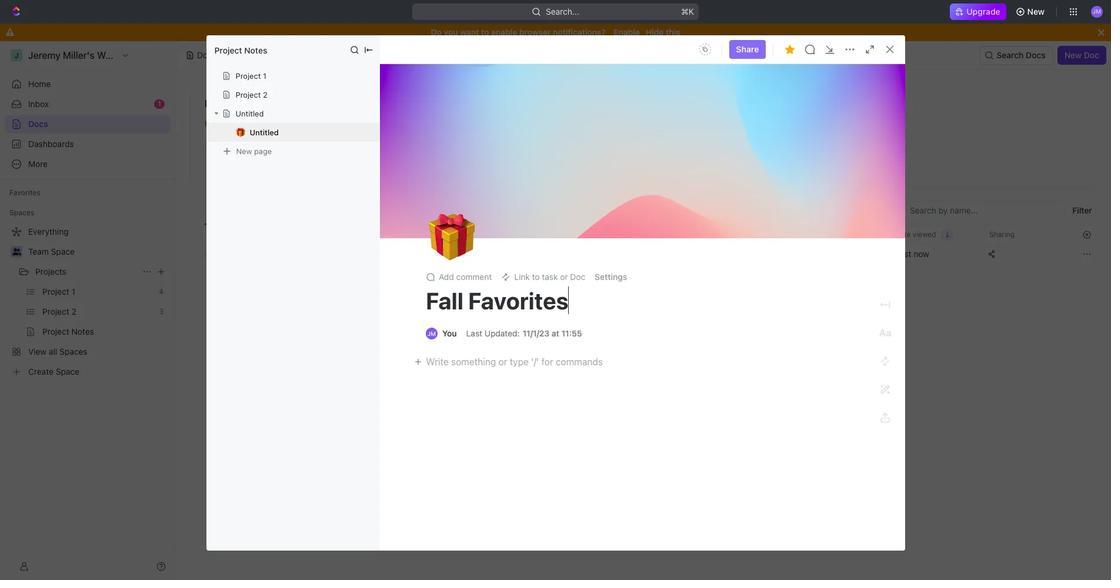 Task type: vqa. For each thing, say whether or not it's contained in the screenshot.
Agenda 'icon'
no



Task type: locate. For each thing, give the bounding box(es) containing it.
1 horizontal spatial untitled link
[[811, 134, 1087, 153]]

tree
[[5, 222, 171, 381]]

1 untitled • from the left
[[221, 119, 257, 129]]

date for date viewed
[[896, 230, 911, 239]]

🎁 button
[[236, 127, 250, 137]]

name
[[206, 230, 225, 239]]

new inside button
[[1065, 50, 1082, 60]]

do you want to enable browser notifications? enable hide this
[[431, 27, 681, 37]]

1 • from the left
[[254, 120, 257, 129]]

doc down jm 'dropdown button'
[[1084, 50, 1100, 60]]

by
[[854, 98, 865, 109]]

new down the 🎁 dropdown button
[[236, 146, 252, 156]]

date viewed
[[896, 230, 936, 239]]

2 untitled • from the left
[[832, 119, 868, 129]]

workspace button
[[345, 201, 394, 225]]

new button
[[1011, 2, 1052, 21]]

share
[[736, 44, 759, 54]]

0 horizontal spatial 1
[[158, 99, 161, 108]]

enable
[[491, 27, 517, 37]]

home
[[28, 79, 51, 89]]

0 horizontal spatial date
[[801, 230, 817, 239]]

1 horizontal spatial untitled •
[[832, 119, 868, 129]]

to right link at left top
[[532, 272, 540, 282]]

link
[[514, 272, 530, 282]]

untitled link
[[200, 134, 476, 153], [811, 134, 1087, 153]]

projects
[[35, 267, 66, 277]]

location
[[547, 230, 576, 239]]

1 horizontal spatial jm
[[1093, 8, 1102, 15]]

2 vertical spatial new
[[236, 146, 252, 156]]

to right want
[[481, 27, 489, 37]]

untitled link for created by me
[[811, 134, 1087, 153]]

2 horizontal spatial docs
[[1026, 50, 1046, 60]]

1 horizontal spatial favorites
[[510, 98, 551, 109]]

this
[[666, 27, 681, 37]]

tab list
[[204, 201, 486, 225]]

new for new page
[[236, 146, 252, 156]]

or
[[560, 272, 568, 282]]

add comment
[[439, 272, 492, 282]]

created
[[816, 98, 852, 109]]

untitled • down created by me
[[832, 119, 868, 129]]

1 horizontal spatial date
[[896, 230, 911, 239]]

• down me at top right
[[865, 120, 868, 129]]

0 vertical spatial new
[[1028, 6, 1045, 16]]

docs link
[[5, 115, 171, 134]]

1 horizontal spatial to
[[532, 272, 540, 282]]

2 horizontal spatial cell
[[794, 244, 889, 265]]

to
[[481, 27, 489, 37], [532, 272, 540, 282]]

1 horizontal spatial doc
[[1084, 50, 1100, 60]]

just now
[[896, 249, 930, 259]]

3 cell from the left
[[794, 244, 889, 265]]

created by me
[[816, 98, 881, 109]]

date updated
[[801, 230, 847, 239]]

🎁 down recent
[[205, 120, 214, 129]]

0 vertical spatial notes
[[244, 45, 267, 55]]

1 horizontal spatial 1
[[263, 71, 267, 81]]

projects link
[[35, 262, 138, 281]]

archived
[[448, 207, 483, 217]]

all
[[207, 207, 217, 217]]

2 horizontal spatial new
[[1065, 50, 1082, 60]]

0 horizontal spatial •
[[254, 120, 257, 129]]

date inside button
[[801, 230, 817, 239]]

column header
[[190, 225, 203, 244]]

date inside button
[[896, 230, 911, 239]]

1 horizontal spatial new
[[1028, 6, 1045, 16]]

favorites
[[510, 98, 551, 109], [9, 188, 40, 197]]

space
[[51, 247, 75, 257]]

recent
[[205, 98, 236, 109]]

viewed
[[913, 230, 936, 239]]

2 date from the left
[[896, 230, 911, 239]]

1
[[263, 71, 267, 81], [158, 99, 161, 108]]

• for recent
[[254, 120, 257, 129]]

new right 'search docs'
[[1065, 50, 1082, 60]]

assigned button
[[399, 201, 441, 225]]

doc right or
[[570, 272, 586, 282]]

untitled •
[[221, 119, 257, 129], [832, 119, 868, 129]]

dropdown menu image
[[696, 40, 715, 59]]

0 vertical spatial doc
[[1084, 50, 1100, 60]]

1 horizontal spatial cell
[[540, 244, 658, 265]]

home link
[[5, 75, 171, 94]]

1 untitled link from the left
[[200, 134, 476, 153]]

date down the change
[[801, 230, 817, 239]]

0 horizontal spatial doc
[[570, 272, 586, 282]]

🎁 up add
[[428, 209, 475, 265]]

hide
[[646, 27, 664, 37]]

docs up recent
[[197, 50, 217, 60]]

project 1
[[236, 71, 267, 81]]

jm up the new doc
[[1093, 8, 1102, 15]]

last
[[466, 328, 483, 338]]

new up 'search docs'
[[1028, 6, 1045, 16]]

1 vertical spatial 1
[[158, 99, 161, 108]]

cover
[[825, 219, 847, 229]]

all button
[[204, 201, 220, 225]]

date viewed button
[[889, 225, 954, 244]]

untitled
[[236, 109, 264, 118], [221, 119, 251, 129], [832, 119, 863, 129], [250, 128, 279, 137], [221, 138, 251, 148], [832, 138, 863, 148]]

1 vertical spatial doc
[[570, 272, 586, 282]]

new doc
[[1065, 50, 1100, 60]]

1 horizontal spatial docs
[[197, 50, 217, 60]]

docs right search
[[1026, 50, 1046, 60]]

2 cell from the left
[[540, 244, 658, 265]]

1 vertical spatial favorites
[[9, 188, 40, 197]]

task
[[542, 272, 558, 282]]

project
[[214, 45, 242, 55], [236, 71, 261, 81], [236, 90, 261, 99], [527, 119, 554, 129]]

🎁 inside 🎁 untitled
[[236, 127, 245, 137]]

jm button
[[1088, 2, 1107, 21]]

2 • from the left
[[865, 120, 868, 129]]

0 vertical spatial jm
[[1093, 8, 1102, 15]]

title text field
[[426, 286, 850, 315]]

updated:
[[485, 328, 520, 338]]

search docs button
[[981, 46, 1053, 65]]

new for new doc
[[1065, 50, 1082, 60]]

just
[[896, 249, 912, 259]]

team
[[28, 247, 49, 257]]

0 horizontal spatial project notes
[[214, 45, 267, 55]]

sidebar navigation
[[0, 41, 176, 580]]

0 horizontal spatial cell
[[190, 244, 203, 265]]

row
[[190, 225, 1097, 244]]

1 horizontal spatial •
[[865, 120, 868, 129]]

1 horizontal spatial project notes
[[527, 119, 579, 129]]

sharing
[[990, 230, 1015, 239]]

1 vertical spatial to
[[532, 272, 540, 282]]

🎁 up new page
[[236, 127, 245, 137]]

1 vertical spatial jm
[[428, 330, 436, 337]]

jm left you
[[428, 330, 436, 337]]

untitled • for recent
[[221, 119, 257, 129]]

0 vertical spatial to
[[481, 27, 489, 37]]

inbox
[[28, 99, 49, 109]]

favorites button
[[5, 186, 45, 200]]

tags
[[665, 230, 681, 239]]

• right the 🎁 dropdown button
[[254, 120, 257, 129]]

0 horizontal spatial untitled link
[[200, 134, 476, 153]]

•
[[254, 120, 257, 129], [865, 120, 868, 129]]

change cover button
[[786, 215, 854, 233]]

0 vertical spatial project notes
[[214, 45, 267, 55]]

0 vertical spatial favorites
[[510, 98, 551, 109]]

untitled • down recent
[[221, 119, 257, 129]]

0 horizontal spatial jm
[[428, 330, 436, 337]]

doc
[[1084, 50, 1100, 60], [570, 272, 586, 282]]

notes
[[244, 45, 267, 55], [556, 119, 579, 129]]

1 vertical spatial new
[[1065, 50, 1082, 60]]

doc inside dropdown button
[[570, 272, 586, 282]]

page
[[254, 146, 272, 156]]

new inside button
[[1028, 6, 1045, 16]]

Search by name... text field
[[910, 202, 1059, 219]]

0 horizontal spatial docs
[[28, 119, 48, 129]]

cell
[[190, 244, 203, 265], [540, 244, 658, 265], [794, 244, 889, 265]]

0 horizontal spatial untitled •
[[221, 119, 257, 129]]

browser
[[520, 27, 551, 37]]

1 date from the left
[[801, 230, 817, 239]]

project 2
[[236, 90, 268, 99]]

date up the 'just'
[[896, 230, 911, 239]]

project notes
[[214, 45, 267, 55], [527, 119, 579, 129]]

2 untitled link from the left
[[811, 134, 1087, 153]]

dashboards
[[28, 139, 74, 149]]

settings
[[595, 272, 627, 282]]

tab list containing all
[[204, 201, 486, 225]]

project notes link
[[506, 115, 782, 134]]

tree containing team space
[[5, 222, 171, 381]]

0 horizontal spatial new
[[236, 146, 252, 156]]

now
[[914, 249, 930, 259]]

docs
[[197, 50, 217, 60], [1026, 50, 1046, 60], [28, 119, 48, 129]]

1 vertical spatial project notes
[[527, 119, 579, 129]]

docs down inbox
[[28, 119, 48, 129]]

new
[[1028, 6, 1045, 16], [1065, 50, 1082, 60], [236, 146, 252, 156]]

jm
[[1093, 8, 1102, 15], [428, 330, 436, 337]]

untitled link for recent
[[200, 134, 476, 153]]

0 horizontal spatial favorites
[[9, 188, 40, 197]]

dashboards link
[[5, 135, 171, 154]]

doc inside button
[[1084, 50, 1100, 60]]

team space link
[[28, 242, 168, 261]]

1 horizontal spatial notes
[[556, 119, 579, 129]]

2
[[263, 90, 268, 99]]

search...
[[546, 6, 580, 16]]



Task type: describe. For each thing, give the bounding box(es) containing it.
🎁 untitled
[[236, 127, 279, 137]]

at
[[552, 328, 560, 338]]

column header inside "just now" "table"
[[190, 225, 203, 244]]

🎁 down created
[[816, 120, 825, 129]]

0 horizontal spatial to
[[481, 27, 489, 37]]

docs inside sidebar "navigation"
[[28, 119, 48, 129]]

just now row
[[190, 242, 1097, 266]]

reposition
[[737, 219, 778, 229]]

archived button
[[445, 201, 486, 225]]

assigned
[[402, 207, 438, 217]]

docs inside button
[[1026, 50, 1046, 60]]

want
[[460, 27, 479, 37]]

you
[[444, 27, 458, 37]]

notifications?
[[553, 27, 606, 37]]

date updated button
[[794, 225, 854, 244]]

new doc button
[[1058, 46, 1107, 65]]

link to task or doc
[[514, 272, 586, 282]]

1 inside sidebar "navigation"
[[158, 99, 161, 108]]

comment
[[456, 272, 492, 282]]

11/1/23
[[523, 328, 550, 338]]

spaces
[[9, 208, 34, 217]]

link to task or doc button
[[497, 269, 590, 285]]

new page
[[236, 146, 272, 156]]

change
[[793, 219, 823, 229]]

add
[[439, 272, 454, 282]]

to inside dropdown button
[[532, 272, 540, 282]]

favorites inside 'button'
[[9, 188, 40, 197]]

untitled • for created by me
[[832, 119, 868, 129]]

0 vertical spatial 1
[[263, 71, 267, 81]]

1 cell from the left
[[190, 244, 203, 265]]

tree inside sidebar "navigation"
[[5, 222, 171, 381]]

new for new
[[1028, 6, 1045, 16]]

reposition button
[[730, 215, 786, 233]]

search
[[997, 50, 1024, 60]]

workspace
[[348, 207, 391, 217]]

untitled inside 🎁 untitled
[[250, 128, 279, 137]]

1 vertical spatial notes
[[556, 119, 579, 129]]

do
[[431, 27, 442, 37]]

last updated: 11/1/23 at 11:55
[[466, 328, 582, 338]]

enable
[[614, 27, 640, 37]]

• for created by me
[[865, 120, 868, 129]]

just now table
[[190, 225, 1097, 266]]

updated
[[819, 230, 847, 239]]

0 horizontal spatial notes
[[244, 45, 267, 55]]

date for date updated
[[801, 230, 817, 239]]

team space
[[28, 247, 75, 257]]

change cover button
[[786, 215, 854, 233]]

you
[[443, 328, 457, 338]]

search docs
[[997, 50, 1046, 60]]

jm inside jm 'dropdown button'
[[1093, 8, 1102, 15]]

11:55
[[562, 328, 582, 338]]

me
[[867, 98, 881, 109]]

user group image
[[12, 248, 21, 255]]

⌘k
[[682, 6, 694, 16]]

change cover
[[793, 219, 847, 229]]

upgrade link
[[951, 4, 1007, 20]]

row containing name
[[190, 225, 1097, 244]]

upgrade
[[967, 6, 1001, 16]]



